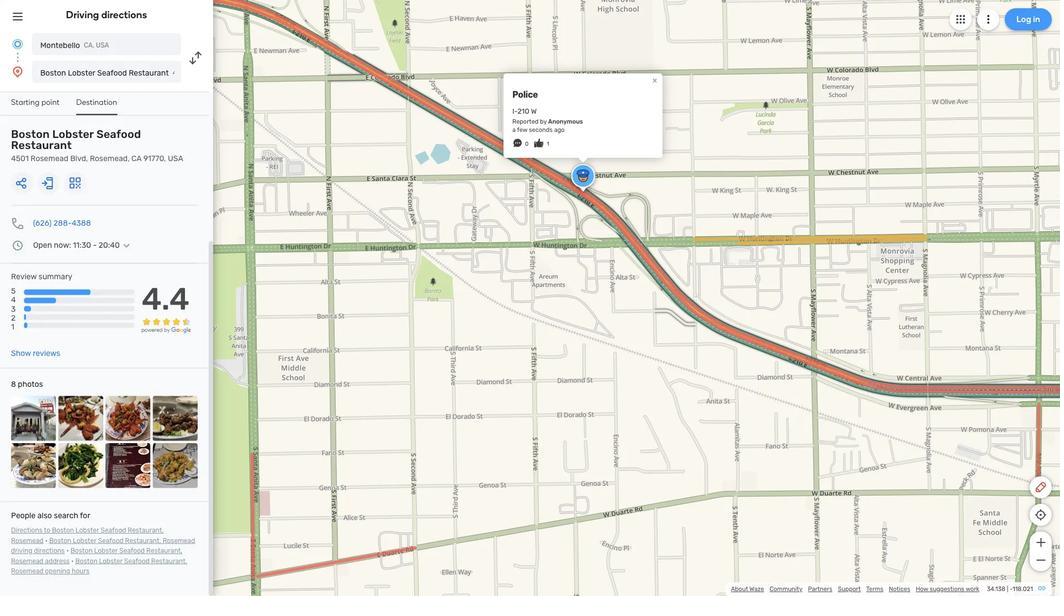 Task type: locate. For each thing, give the bounding box(es) containing it.
4.4
[[142, 281, 190, 317]]

-
[[93, 241, 97, 250], [1010, 586, 1013, 593]]

usa inside montebello ca, usa
[[96, 41, 109, 49]]

by
[[540, 118, 547, 125], [540, 118, 547, 125]]

lobster inside directions to boston lobster seafood restaurant, rosemead
[[76, 527, 99, 535]]

1 horizontal spatial restaurant
[[129, 68, 169, 77]]

call image
[[11, 217, 24, 230]]

few
[[517, 126, 528, 133], [517, 126, 528, 133]]

seafood inside boston lobster seafood restaurant, rosemead driving directions
[[98, 537, 124, 545]]

restaurant inside 'boston lobster seafood restaurant 4501 rosemead blvd, rosemead, ca 91770, usa'
[[11, 139, 72, 152]]

rosemead inside boston lobster seafood restaurant, rosemead address
[[11, 558, 43, 565]]

blvd,
[[70, 154, 88, 163]]

starting point button
[[11, 97, 60, 114]]

lobster down montebello ca, usa
[[68, 68, 95, 77]]

seafood down boston lobster seafood restaurant, rosemead driving directions link
[[124, 558, 150, 565]]

seafood inside 'boston lobster seafood restaurant 4501 rosemead blvd, rosemead, ca 91770, usa'
[[96, 128, 141, 141]]

4388
[[72, 219, 91, 228]]

lobster up boston lobster seafood restaurant, rosemead opening hours
[[94, 548, 118, 555]]

boston up 4501
[[11, 128, 50, 141]]

zoom in image
[[1034, 536, 1048, 550]]

0 horizontal spatial -
[[93, 241, 97, 250]]

starting
[[11, 97, 40, 107]]

restaurant, for boston lobster seafood restaurant, rosemead driving directions
[[125, 537, 161, 545]]

ca
[[132, 154, 142, 163]]

× link
[[650, 75, 660, 86], [650, 75, 660, 86]]

seafood inside boston lobster seafood restaurant, rosemead address
[[119, 548, 145, 555]]

seafood inside boston lobster seafood restaurant, rosemead opening hours
[[124, 558, 150, 565]]

w
[[531, 107, 537, 116], [531, 107, 537, 116]]

lobster inside 'button'
[[68, 68, 95, 77]]

a
[[513, 126, 516, 133], [513, 126, 516, 133]]

0 horizontal spatial directions
[[34, 548, 65, 555]]

directions right the driving
[[101, 9, 147, 21]]

rosemead inside boston lobster seafood restaurant, rosemead opening hours
[[11, 568, 43, 576]]

118.021
[[1013, 586, 1034, 593]]

0 horizontal spatial restaurant
[[11, 139, 72, 152]]

usa
[[96, 41, 109, 49], [168, 154, 183, 163]]

lobster down boston lobster seafood restaurant, rosemead driving directions link
[[99, 558, 123, 565]]

reported
[[513, 118, 539, 125], [513, 118, 539, 125]]

rosemead for boston lobster seafood restaurant, rosemead address
[[11, 558, 43, 565]]

8 photos
[[11, 380, 43, 389]]

usa inside 'boston lobster seafood restaurant 4501 rosemead blvd, rosemead, ca 91770, usa'
[[168, 154, 183, 163]]

pencil image
[[1035, 481, 1048, 494]]

rosemead
[[31, 154, 68, 163], [11, 537, 43, 545], [163, 537, 195, 545], [11, 558, 43, 565], [11, 568, 43, 576]]

open now: 11:30 - 20:40
[[33, 241, 120, 250]]

lobster inside boston lobster seafood restaurant, rosemead driving directions
[[73, 537, 96, 545]]

boston lobster seafood restaurant, rosemead opening hours
[[11, 558, 187, 576]]

driving
[[66, 9, 99, 21]]

seafood up destination
[[97, 68, 127, 77]]

montebello ca, usa
[[40, 41, 109, 50]]

1 horizontal spatial usa
[[168, 154, 183, 163]]

(626) 288-4388
[[33, 219, 91, 228]]

show
[[11, 349, 31, 358]]

boston down search
[[52, 527, 74, 535]]

seconds
[[529, 126, 553, 133], [529, 126, 553, 133]]

boston
[[40, 68, 66, 77], [11, 128, 50, 141], [52, 527, 74, 535], [49, 537, 71, 545], [71, 548, 93, 555], [75, 558, 97, 565]]

1 vertical spatial restaurant
[[11, 139, 72, 152]]

20:40
[[99, 241, 120, 250]]

restaurant, inside boston lobster seafood restaurant, rosemead driving directions
[[125, 537, 161, 545]]

anonymous
[[548, 118, 583, 125], [548, 118, 583, 125]]

restaurant
[[129, 68, 169, 77], [11, 139, 72, 152]]

lobster for boston lobster seafood restaurant, rosemead driving directions
[[73, 537, 96, 545]]

review summary
[[11, 272, 72, 281]]

rosemead for boston lobster seafood restaurant, rosemead driving directions
[[163, 537, 195, 545]]

boston down montebello
[[40, 68, 66, 77]]

boston lobster seafood restaurant 4501 rosemead blvd, rosemead, ca 91770, usa
[[11, 128, 183, 163]]

seafood up boston lobster seafood restaurant, rosemead driving directions link
[[101, 527, 126, 535]]

restaurant, inside directions to boston lobster seafood restaurant, rosemead
[[128, 527, 164, 535]]

seafood inside 'button'
[[97, 68, 127, 77]]

boston lobster seafood restaurant, rosemead driving directions link
[[11, 537, 195, 555]]

usa right 91770, on the top left of page
[[168, 154, 183, 163]]

seafood for boston lobster seafood restaurant, rosemead address
[[119, 548, 145, 555]]

210
[[518, 107, 530, 116], [518, 107, 530, 116]]

0 vertical spatial restaurant
[[129, 68, 169, 77]]

rosemead inside boston lobster seafood restaurant, rosemead driving directions
[[163, 537, 195, 545]]

restaurant inside 'button'
[[129, 68, 169, 77]]

lobster inside 'boston lobster seafood restaurant 4501 rosemead blvd, rosemead, ca 91770, usa'
[[52, 128, 94, 141]]

partners
[[808, 586, 833, 593]]

location image
[[11, 65, 24, 78]]

seafood for boston lobster seafood restaurant, rosemead opening hours
[[124, 558, 150, 565]]

i-
[[513, 107, 518, 116], [513, 107, 518, 116]]

directions
[[11, 527, 42, 535]]

0
[[525, 141, 529, 147], [525, 141, 529, 147]]

destination
[[76, 97, 117, 107]]

seafood up rosemead,
[[96, 128, 141, 141]]

34.138
[[987, 586, 1006, 593]]

0 vertical spatial directions
[[101, 9, 147, 21]]

0 vertical spatial usa
[[96, 41, 109, 49]]

lobster up boston lobster seafood restaurant, rosemead address link
[[73, 537, 96, 545]]

lobster inside boston lobster seafood restaurant, rosemead opening hours
[[99, 558, 123, 565]]

seafood for boston lobster seafood restaurant 4501 rosemead blvd, rosemead, ca 91770, usa
[[96, 128, 141, 141]]

suggestions
[[930, 586, 965, 593]]

boston down directions to boston lobster seafood restaurant, rosemead
[[71, 548, 93, 555]]

boston down to
[[49, 537, 71, 545]]

usa right the ca,
[[96, 41, 109, 49]]

montebello
[[40, 41, 80, 50]]

boston lobster seafood restaurant button
[[32, 61, 181, 83]]

boston lobster seafood restaurant, rosemead driving directions
[[11, 537, 195, 555]]

image 2 of boston lobster seafood restaurant, rosemead image
[[58, 396, 103, 441]]

5
[[11, 287, 16, 296]]

lobster for boston lobster seafood restaurant, rosemead opening hours
[[99, 558, 123, 565]]

image 1 of boston lobster seafood restaurant, rosemead image
[[11, 396, 56, 441]]

restaurant, inside boston lobster seafood restaurant, rosemead opening hours
[[151, 558, 187, 565]]

lobster for boston lobster seafood restaurant
[[68, 68, 95, 77]]

lobster inside boston lobster seafood restaurant, rosemead address
[[94, 548, 118, 555]]

1 vertical spatial directions
[[34, 548, 65, 555]]

0 horizontal spatial usa
[[96, 41, 109, 49]]

boston inside boston lobster seafood restaurant, rosemead address
[[71, 548, 93, 555]]

point
[[42, 97, 60, 107]]

support link
[[838, 586, 861, 593]]

for
[[80, 512, 90, 521]]

to
[[44, 527, 50, 535]]

|
[[1007, 586, 1009, 593]]

seafood up boston lobster seafood restaurant, rosemead opening hours
[[119, 548, 145, 555]]

×
[[653, 75, 658, 86], [653, 75, 658, 86]]

boston up hours
[[75, 558, 97, 565]]

1 vertical spatial usa
[[168, 154, 183, 163]]

seafood up boston lobster seafood restaurant, rosemead address link
[[98, 537, 124, 545]]

boston inside 'button'
[[40, 68, 66, 77]]

1
[[547, 141, 549, 147], [547, 141, 549, 147], [11, 322, 14, 331]]

ca,
[[84, 41, 94, 49]]

boston inside 'boston lobster seafood restaurant 4501 rosemead blvd, rosemead, ca 91770, usa'
[[11, 128, 50, 141]]

rosemead,
[[90, 154, 130, 163]]

lobster down for at the bottom of the page
[[76, 527, 99, 535]]

address
[[45, 558, 70, 565]]

1 vertical spatial -
[[1010, 586, 1013, 593]]

directions
[[101, 9, 147, 21], [34, 548, 65, 555]]

lobster up blvd, at the left of the page
[[52, 128, 94, 141]]

- right '|'
[[1010, 586, 1013, 593]]

boston lobster seafood restaurant, rosemead address
[[11, 548, 182, 565]]

hours
[[72, 568, 90, 576]]

directions up address
[[34, 548, 65, 555]]

boston inside boston lobster seafood restaurant, rosemead driving directions
[[49, 537, 71, 545]]

1 horizontal spatial -
[[1010, 586, 1013, 593]]

now:
[[54, 241, 71, 250]]

boston inside boston lobster seafood restaurant, rosemead opening hours
[[75, 558, 97, 565]]

police
[[513, 89, 538, 100], [513, 89, 538, 100]]

opening
[[45, 568, 70, 576]]

restaurant, inside boston lobster seafood restaurant, rosemead address
[[146, 548, 182, 555]]

- right 11:30 on the top of the page
[[93, 241, 97, 250]]

image 5 of boston lobster seafood restaurant, rosemead image
[[11, 444, 56, 489]]

lobster
[[68, 68, 95, 77], [52, 128, 94, 141], [76, 527, 99, 535], [73, 537, 96, 545], [94, 548, 118, 555], [99, 558, 123, 565]]

notices
[[889, 586, 911, 593]]

image 4 of boston lobster seafood restaurant, rosemead image
[[153, 396, 198, 441]]



Task type: describe. For each thing, give the bounding box(es) containing it.
image 7 of boston lobster seafood restaurant, rosemead image
[[106, 444, 151, 489]]

partners link
[[808, 586, 833, 593]]

reviews
[[33, 349, 60, 358]]

rosemead inside 'boston lobster seafood restaurant 4501 rosemead blvd, rosemead, ca 91770, usa'
[[31, 154, 68, 163]]

notices link
[[889, 586, 911, 593]]

boston lobster seafood restaurant, rosemead address link
[[11, 548, 182, 565]]

rosemead for boston lobster seafood restaurant, rosemead opening hours
[[11, 568, 43, 576]]

people also search for
[[11, 512, 90, 521]]

boston for boston lobster seafood restaurant
[[40, 68, 66, 77]]

terms link
[[867, 586, 884, 593]]

open
[[33, 241, 52, 250]]

support
[[838, 586, 861, 593]]

starting point
[[11, 97, 60, 107]]

lobster for boston lobster seafood restaurant, rosemead address
[[94, 548, 118, 555]]

community link
[[770, 586, 803, 593]]

3
[[11, 305, 16, 314]]

1 horizontal spatial directions
[[101, 9, 147, 21]]

show reviews
[[11, 349, 60, 358]]

current location image
[[11, 38, 24, 51]]

boston for boston lobster seafood restaurant, rosemead driving directions
[[49, 537, 71, 545]]

4501
[[11, 154, 29, 163]]

driving
[[11, 548, 32, 555]]

driving directions
[[66, 9, 147, 21]]

rosemead inside directions to boston lobster seafood restaurant, rosemead
[[11, 537, 43, 545]]

restaurant for boston lobster seafood restaurant 4501 rosemead blvd, rosemead, ca 91770, usa
[[11, 139, 72, 152]]

directions inside boston lobster seafood restaurant, rosemead driving directions
[[34, 548, 65, 555]]

image 3 of boston lobster seafood restaurant, rosemead image
[[106, 396, 151, 441]]

also
[[37, 512, 52, 521]]

288-
[[54, 219, 72, 228]]

terms
[[867, 586, 884, 593]]

photos
[[18, 380, 43, 389]]

5 4 3 2 1
[[11, 287, 16, 331]]

restaurant, for boston lobster seafood restaurant, rosemead address
[[146, 548, 182, 555]]

11:30
[[73, 241, 91, 250]]

2
[[11, 313, 16, 323]]

0 vertical spatial -
[[93, 241, 97, 250]]

boston for boston lobster seafood restaurant, rosemead address
[[71, 548, 93, 555]]

(626)
[[33, 219, 52, 228]]

boston inside directions to boston lobster seafood restaurant, rosemead
[[52, 527, 74, 535]]

summary
[[39, 272, 72, 281]]

about
[[731, 586, 749, 593]]

people
[[11, 512, 36, 521]]

chevron down image
[[120, 241, 133, 250]]

restaurant for boston lobster seafood restaurant
[[129, 68, 169, 77]]

4
[[11, 296, 16, 305]]

91770,
[[143, 154, 166, 163]]

review
[[11, 272, 37, 281]]

8
[[11, 380, 16, 389]]

directions to boston lobster seafood restaurant, rosemead link
[[11, 527, 164, 545]]

search
[[54, 512, 78, 521]]

lobster for boston lobster seafood restaurant 4501 rosemead blvd, rosemead, ca 91770, usa
[[52, 128, 94, 141]]

image 6 of boston lobster seafood restaurant, rosemead image
[[58, 444, 103, 489]]

1 inside 5 4 3 2 1
[[11, 322, 14, 331]]

seafood for boston lobster seafood restaurant
[[97, 68, 127, 77]]

(626) 288-4388 link
[[33, 219, 91, 228]]

boston for boston lobster seafood restaurant, rosemead opening hours
[[75, 558, 97, 565]]

seafood inside directions to boston lobster seafood restaurant, rosemead
[[101, 527, 126, 535]]

how
[[916, 586, 929, 593]]

image 8 of boston lobster seafood restaurant, rosemead image
[[153, 444, 198, 489]]

about waze community partners support terms notices how suggestions work
[[731, 586, 980, 593]]

boston for boston lobster seafood restaurant 4501 rosemead blvd, rosemead, ca 91770, usa
[[11, 128, 50, 141]]

directions to boston lobster seafood restaurant, rosemead
[[11, 527, 164, 545]]

destination button
[[76, 97, 117, 115]]

seafood for boston lobster seafood restaurant, rosemead driving directions
[[98, 537, 124, 545]]

about waze link
[[731, 586, 765, 593]]

how suggestions work link
[[916, 586, 980, 593]]

waze
[[750, 586, 765, 593]]

clock image
[[11, 239, 24, 252]]

link image
[[1038, 584, 1047, 593]]

zoom out image
[[1034, 554, 1048, 567]]

34.138 | -118.021
[[987, 586, 1034, 593]]

community
[[770, 586, 803, 593]]

open now: 11:30 - 20:40 button
[[33, 241, 133, 250]]

work
[[966, 586, 980, 593]]

boston lobster seafood restaurant, rosemead opening hours link
[[11, 558, 187, 576]]

restaurant, for boston lobster seafood restaurant, rosemead opening hours
[[151, 558, 187, 565]]

boston lobster seafood restaurant
[[40, 68, 169, 77]]



Task type: vqa. For each thing, say whether or not it's contained in the screenshot.
Arrive at
no



